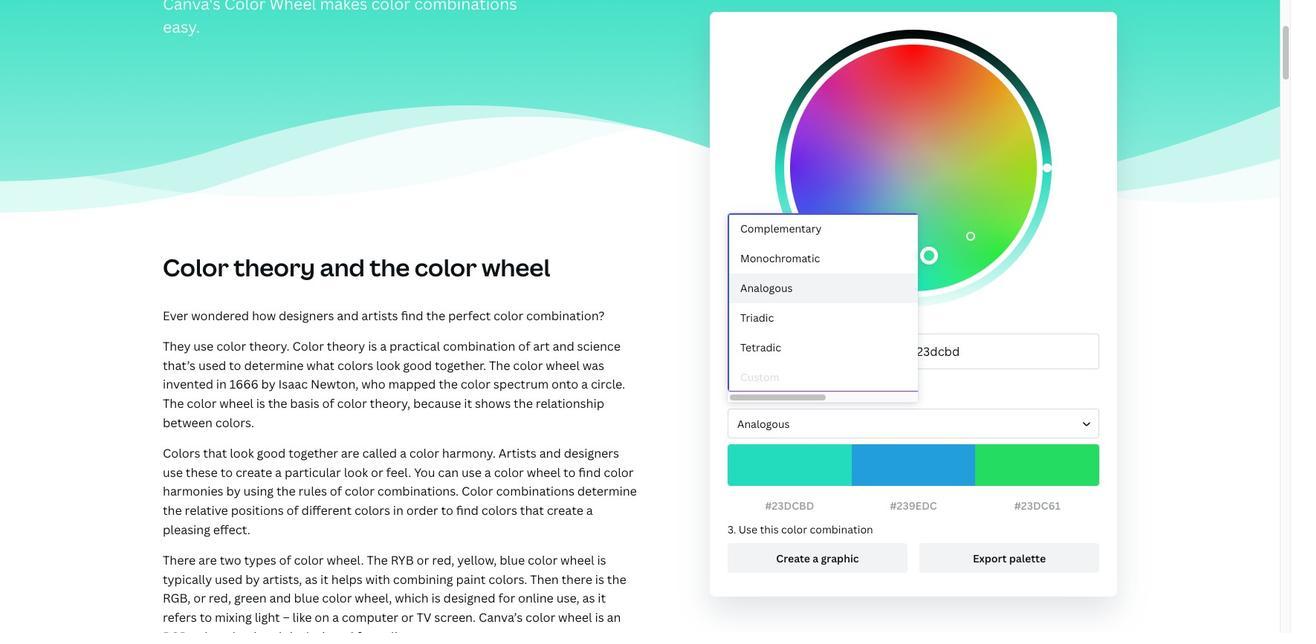 Task type: vqa. For each thing, say whether or not it's contained in the screenshot.
the Newton,
yes



Task type: locate. For each thing, give the bounding box(es) containing it.
0 vertical spatial designers
[[279, 308, 334, 324]]

color
[[415, 251, 477, 283], [494, 308, 524, 324], [770, 313, 796, 327], [217, 339, 246, 355], [513, 358, 543, 374], [461, 377, 491, 393], [788, 388, 814, 402], [187, 396, 217, 412], [337, 396, 367, 412], [410, 446, 439, 462], [494, 465, 524, 481], [604, 465, 634, 481], [345, 484, 375, 500], [782, 523, 808, 537], [294, 553, 324, 569], [528, 553, 558, 569], [322, 591, 352, 607], [526, 610, 556, 626], [191, 629, 220, 634]]

find up practical
[[401, 308, 424, 324]]

for
[[499, 591, 515, 607], [357, 629, 374, 634]]

2 vertical spatial find
[[456, 503, 479, 519]]

that
[[203, 446, 227, 462], [520, 503, 544, 519]]

analogous button
[[729, 274, 1076, 303], [728, 409, 1100, 439]]

colors up who
[[338, 358, 373, 374]]

1 vertical spatial analogous
[[738, 417, 790, 431]]

a down "harmony."
[[485, 465, 491, 481]]

paint
[[456, 572, 486, 588]]

2 horizontal spatial use
[[462, 465, 482, 481]]

0 vertical spatial used
[[199, 358, 226, 374]]

create
[[236, 465, 272, 481], [547, 503, 584, 519]]

1 vertical spatial for
[[357, 629, 374, 634]]

as right artists,
[[305, 572, 318, 588]]

it right use, in the left of the page
[[598, 591, 606, 607]]

complementary
[[741, 221, 822, 236]]

find
[[401, 308, 424, 324], [579, 465, 601, 481], [456, 503, 479, 519]]

1 vertical spatial determine
[[578, 484, 637, 500]]

use down "harmony."
[[462, 465, 482, 481]]

1 vertical spatial color
[[293, 339, 324, 355]]

1 horizontal spatial theory
[[327, 339, 365, 355]]

0 horizontal spatial are
[[199, 553, 217, 569]]

theory up how
[[234, 251, 315, 283]]

online down then
[[518, 591, 554, 607]]

designed
[[444, 591, 496, 607], [302, 629, 354, 634]]

0 horizontal spatial designed
[[302, 629, 354, 634]]

there
[[163, 553, 196, 569]]

1 horizontal spatial wheel,
[[355, 591, 392, 607]]

for up 'canva's'
[[499, 591, 515, 607]]

0 vertical spatial look
[[376, 358, 400, 374]]

color
[[163, 251, 229, 283], [293, 339, 324, 355], [462, 484, 493, 500]]

determine down "theory."
[[244, 358, 304, 374]]

art
[[533, 339, 550, 355]]

or inside colors that look good together are called a color harmony. artists            and designers use these to create a particular look or feel. you            can use a color wheel to find color harmonies by using the rules            of color combinations. color combinations determine the relative            positions of different colors in order to find colors that create            a pleasing effect.
[[371, 465, 383, 481]]

0 vertical spatial theory
[[234, 251, 315, 283]]

or left tv
[[401, 610, 414, 626]]

it
[[464, 396, 472, 412], [321, 572, 329, 588], [598, 591, 606, 607], [279, 629, 287, 634]]

0 vertical spatial that
[[203, 446, 227, 462]]

by left "using"
[[226, 484, 241, 500]]

online down computer
[[376, 629, 412, 634]]

wheel up there in the bottom of the page
[[561, 553, 595, 569]]

0 horizontal spatial look
[[230, 446, 254, 462]]

2 horizontal spatial look
[[376, 358, 400, 374]]

colors right different
[[355, 503, 390, 519]]

monochromatic button
[[729, 244, 1076, 274]]

artists
[[499, 446, 537, 462]]

None text field
[[770, 334, 1100, 370]]

to up combinations at the left of page
[[564, 465, 576, 481]]

look up "using"
[[230, 446, 254, 462]]

wheel,
[[355, 591, 392, 607], [223, 629, 261, 634]]

use inside they use color theory. color theory is a practical combination of            art and science that's used to determine what colors look good            together. the color wheel was invented in 1666 by isaac newton,            who mapped the color spectrum onto a circle. the color wheel is            the basis of color theory, because it shows the relationship between colors.
[[194, 339, 214, 355]]

red,
[[432, 553, 455, 569], [209, 591, 231, 607]]

the
[[489, 358, 511, 374], [163, 396, 184, 412], [367, 553, 388, 569]]

use down colors
[[163, 465, 183, 481]]

0 vertical spatial colors.
[[215, 415, 254, 431]]

wheel, up computer
[[355, 591, 392, 607]]

1 horizontal spatial for
[[499, 591, 515, 607]]

as down light at left bottom
[[263, 629, 276, 634]]

by up green
[[246, 572, 260, 588]]

effect.
[[213, 522, 251, 538]]

ryb
[[391, 553, 414, 569]]

colors. down 1666
[[215, 415, 254, 431]]

0 vertical spatial as
[[305, 572, 318, 588]]

1 vertical spatial designers
[[564, 446, 620, 462]]

are left called on the left of the page
[[341, 446, 360, 462]]

as
[[305, 572, 318, 588], [583, 591, 595, 607], [263, 629, 276, 634]]

determine inside they use color theory. color theory is a practical combination of            art and science that's used to determine what colors look good            together. the color wheel was invented in 1666 by isaac newton,            who mapped the color spectrum onto a circle. the color wheel is            the basis of color theory, because it shows the relationship between colors.
[[244, 358, 304, 374]]

combination right this
[[810, 523, 874, 537]]

custom button
[[729, 363, 1076, 393]]

spectrum
[[494, 377, 549, 393]]

blue up like
[[294, 591, 319, 607]]

good
[[403, 358, 432, 374], [257, 446, 286, 462]]

0 vertical spatial create
[[236, 465, 272, 481]]

there are two types of color wheel. the ryb or red, yellow, blue            color wheel is typically used by artists, as it helps with            combining paint colors. then there is the rgb, or red, green and            blue color wheel, which is designed for online use, as it refers            to mixing light – like on a computer or tv screen. canva's color            wheel is an rgb color wheel, as it is designed for online use.
[[163, 553, 627, 634]]

a right onto
[[582, 377, 588, 393]]

1 horizontal spatial the
[[367, 553, 388, 569]]

0 horizontal spatial determine
[[244, 358, 304, 374]]

a down ever wondered how designers and artists find the perfect color            combination?
[[380, 339, 387, 355]]

the inside there are two types of color wheel. the ryb or red, yellow, blue            color wheel is typically used by artists, as it helps with            combining paint colors. then there is the rgb, or red, green and            blue color wheel, which is designed for online use, as it refers            to mixing light – like on a computer or tv screen. canva's color            wheel is an rgb color wheel, as it is designed for online use.
[[367, 553, 388, 569]]

0 horizontal spatial use
[[163, 465, 183, 481]]

1 horizontal spatial color
[[293, 339, 324, 355]]

in
[[216, 377, 227, 393], [393, 503, 404, 519]]

1 horizontal spatial by
[[246, 572, 260, 588]]

1 vertical spatial the
[[163, 396, 184, 412]]

1 vertical spatial find
[[579, 465, 601, 481]]

create down combinations at the left of page
[[547, 503, 584, 519]]

or down called on the left of the page
[[371, 465, 383, 481]]

by inside colors that look good together are called a color harmony. artists            and designers use these to create a particular look or feel. you            can use a color wheel to find color harmonies by using the rules            of color combinations. color combinations determine the relative            positions of different colors in order to find colors that create            a pleasing effect.
[[226, 484, 241, 500]]

in inside colors that look good together are called a color harmony. artists            and designers use these to create a particular look or feel. you            can use a color wheel to find color harmonies by using the rules            of color combinations. color combinations determine the relative            positions of different colors in order to find colors that create            a pleasing effect.
[[393, 503, 404, 519]]

0 vertical spatial blue
[[500, 553, 525, 569]]

by
[[261, 377, 276, 393], [226, 484, 241, 500], [246, 572, 260, 588]]

are left two
[[199, 553, 217, 569]]

called
[[362, 446, 397, 462]]

who
[[362, 377, 386, 393]]

used down two
[[215, 572, 243, 588]]

1 vertical spatial online
[[376, 629, 412, 634]]

that up these
[[203, 446, 227, 462]]

0 vertical spatial find
[[401, 308, 424, 324]]

0 vertical spatial wheel,
[[355, 591, 392, 607]]

it inside they use color theory. color theory is a practical combination of            art and science that's used to determine what colors look good            together. the color wheel was invented in 1666 by isaac newton,            who mapped the color spectrum onto a circle. the color wheel is            the basis of color theory, because it shows the relationship between colors.
[[464, 396, 472, 412]]

wheel up combinations at the left of page
[[527, 465, 561, 481]]

0 vertical spatial determine
[[244, 358, 304, 374]]

on
[[315, 610, 330, 626]]

positions
[[231, 503, 284, 519]]

1 vertical spatial that
[[520, 503, 544, 519]]

1 vertical spatial in
[[393, 503, 404, 519]]

combination
[[443, 339, 516, 355], [816, 388, 880, 402], [810, 523, 874, 537]]

combination up together.
[[443, 339, 516, 355]]

1. pick a color
[[728, 313, 796, 327]]

for down computer
[[357, 629, 374, 634]]

a right on
[[332, 610, 339, 626]]

analogous
[[741, 281, 793, 295], [738, 417, 790, 431]]

and right artists
[[540, 446, 561, 462]]

0 horizontal spatial create
[[236, 465, 272, 481]]

theory up what
[[327, 339, 365, 355]]

the up the spectrum
[[489, 358, 511, 374]]

color inside colors that look good together are called a color harmony. artists            and designers use these to create a particular look or feel. you            can use a color wheel to find color harmonies by using the rules            of color combinations. color combinations determine the relative            positions of different colors in order to find colors that create            a pleasing effect.
[[462, 484, 493, 500]]

0 vertical spatial in
[[216, 377, 227, 393]]

this
[[760, 523, 779, 537]]

analogous up triadic
[[741, 281, 793, 295]]

analogous for analogous button to the bottom
[[738, 417, 790, 431]]

colors. down yellow,
[[489, 572, 528, 588]]

red, up mixing
[[209, 591, 231, 607]]

by inside they use color theory. color theory is a practical combination of            art and science that's used to determine what colors look good            together. the color wheel was invented in 1666 by isaac newton,            who mapped the color spectrum onto a circle. the color wheel is            the basis of color theory, because it shows the relationship between colors.
[[261, 377, 276, 393]]

of left art
[[519, 339, 531, 355]]

0 horizontal spatial the
[[163, 396, 184, 412]]

designed down on
[[302, 629, 354, 634]]

2 vertical spatial the
[[367, 553, 388, 569]]

1 horizontal spatial colors.
[[489, 572, 528, 588]]

find down relationship
[[579, 465, 601, 481]]

that down combinations at the left of page
[[520, 503, 544, 519]]

good inside colors that look good together are called a color harmony. artists            and designers use these to create a particular look or feel. you            can use a color wheel to find color harmonies by using the rules            of color combinations. color combinations determine the relative            positions of different colors in order to find colors that create            a pleasing effect.
[[257, 446, 286, 462]]

use right they
[[194, 339, 214, 355]]

good inside they use color theory. color theory is a practical combination of            art and science that's used to determine what colors look good            together. the color wheel was invented in 1666 by isaac newton,            who mapped the color spectrum onto a circle. the color wheel is            the basis of color theory, because it shows the relationship between colors.
[[403, 358, 432, 374]]

a inside there are two types of color wheel. the ryb or red, yellow, blue            color wheel is typically used by artists, as it helps with            combining paint colors. then there is the rgb, or red, green and            blue color wheel, which is designed for online use, as it refers            to mixing light – like on a computer or tv screen. canva's color            wheel is an rgb color wheel, as it is designed for online use.
[[332, 610, 339, 626]]

was
[[583, 358, 605, 374]]

these
[[186, 465, 218, 481]]

the up with
[[367, 553, 388, 569]]

0 vertical spatial designed
[[444, 591, 496, 607]]

order
[[407, 503, 438, 519]]

analogous button up tetradic button
[[729, 274, 1076, 303]]

0 horizontal spatial by
[[226, 484, 241, 500]]

analogous down choose
[[738, 417, 790, 431]]

blue right yellow,
[[500, 553, 525, 569]]

with
[[366, 572, 390, 588]]

a
[[762, 313, 768, 327], [380, 339, 387, 355], [582, 377, 588, 393], [779, 388, 785, 402], [400, 446, 407, 462], [275, 465, 282, 481], [485, 465, 491, 481], [587, 503, 593, 519], [332, 610, 339, 626]]

2 vertical spatial combination
[[810, 523, 874, 537]]

combinations
[[496, 484, 575, 500]]

0 horizontal spatial designers
[[279, 308, 334, 324]]

particular
[[285, 465, 341, 481]]

1 vertical spatial combination
[[816, 388, 880, 402]]

artists
[[362, 308, 398, 324]]

combination for 2. choose a color combination
[[816, 388, 880, 402]]

0 vertical spatial are
[[341, 446, 360, 462]]

yellow,
[[458, 553, 497, 569]]

harmonies
[[163, 484, 224, 500]]

and inside they use color theory. color theory is a practical combination of            art and science that's used to determine what colors look good            together. the color wheel was invented in 1666 by isaac newton,            who mapped the color spectrum onto a circle. the color wheel is            the basis of color theory, because it shows the relationship between colors.
[[553, 339, 575, 355]]

to up 1666
[[229, 358, 241, 374]]

colors inside they use color theory. color theory is a practical combination of            art and science that's used to determine what colors look good            together. the color wheel was invented in 1666 by isaac newton,            who mapped the color spectrum onto a circle. the color wheel is            the basis of color theory, because it shows the relationship between colors.
[[338, 358, 373, 374]]

combination for 3. use this color combination
[[810, 523, 874, 537]]

0 vertical spatial combination
[[443, 339, 516, 355]]

as right use, in the left of the page
[[583, 591, 595, 607]]

and down artists,
[[270, 591, 291, 607]]

0 vertical spatial color
[[163, 251, 229, 283]]

0 horizontal spatial as
[[263, 629, 276, 634]]

1 horizontal spatial online
[[518, 591, 554, 607]]

determine right combinations at the left of page
[[578, 484, 637, 500]]

2 vertical spatial color
[[462, 484, 493, 500]]

wheel down 1666
[[220, 396, 253, 412]]

colors
[[338, 358, 373, 374], [355, 503, 390, 519], [482, 503, 518, 519]]

1 horizontal spatial designers
[[564, 446, 620, 462]]

a right pick
[[762, 313, 768, 327]]

0 vertical spatial red,
[[432, 553, 455, 569]]

computer
[[342, 610, 399, 626]]

triadic
[[741, 311, 774, 325]]

0 vertical spatial the
[[489, 358, 511, 374]]

wheel, down mixing
[[223, 629, 261, 634]]

1 vertical spatial colors.
[[489, 572, 528, 588]]

2 horizontal spatial as
[[583, 591, 595, 607]]

are inside there are two types of color wheel. the ryb or red, yellow, blue            color wheel is typically used by artists, as it helps with            combining paint colors. then there is the rgb, or red, green and            blue color wheel, which is designed for online use, as it refers            to mixing light – like on a computer or tv screen. canva's color            wheel is an rgb color wheel, as it is designed for online use.
[[199, 553, 217, 569]]

0 horizontal spatial color
[[163, 251, 229, 283]]

0 vertical spatial online
[[518, 591, 554, 607]]

combination?
[[527, 308, 605, 324]]

1 horizontal spatial designed
[[444, 591, 496, 607]]

colors that look good together are called a color harmony. artists            and designers use these to create a particular look or feel. you            can use a color wheel to find color harmonies by using the rules            of color combinations. color combinations determine the relative            positions of different colors in order to find colors that create            a pleasing effect.
[[163, 446, 637, 538]]

1 vertical spatial theory
[[327, 339, 365, 355]]

1 vertical spatial good
[[257, 446, 286, 462]]

the up ever wondered how designers and artists find the perfect color            combination?
[[370, 251, 410, 283]]

1 horizontal spatial red,
[[432, 553, 455, 569]]

2 vertical spatial by
[[246, 572, 260, 588]]

2 horizontal spatial color
[[462, 484, 493, 500]]

and right art
[[553, 339, 575, 355]]

by inside there are two types of color wheel. the ryb or red, yellow, blue            color wheel is typically used by artists, as it helps with            combining paint colors. then there is the rgb, or red, green and            blue color wheel, which is designed for online use, as it refers            to mixing light – like on a computer or tv screen. canva's color            wheel is an rgb color wheel, as it is designed for online use.
[[246, 572, 260, 588]]

1 vertical spatial used
[[215, 572, 243, 588]]

of
[[519, 339, 531, 355], [322, 396, 334, 412], [330, 484, 342, 500], [287, 503, 299, 519], [279, 553, 291, 569]]

red, up the combining
[[432, 553, 455, 569]]

a right choose
[[779, 388, 785, 402]]

1 horizontal spatial look
[[344, 465, 368, 481]]

the left rules
[[277, 484, 296, 500]]

0 horizontal spatial colors.
[[215, 415, 254, 431]]

used inside there are two types of color wheel. the ryb or red, yellow, blue            color wheel is typically used by artists, as it helps with            combining paint colors. then there is the rgb, or red, green and            blue color wheel, which is designed for online use, as it refers            to mixing light – like on a computer or tv screen. canva's color            wheel is an rgb color wheel, as it is designed for online use.
[[215, 572, 243, 588]]

of up artists,
[[279, 553, 291, 569]]

determine inside colors that look good together are called a color harmony. artists            and designers use these to create a particular look or feel. you            can use a color wheel to find color harmonies by using the rules            of color combinations. color combinations determine the relative            positions of different colors in order to find colors that create            a pleasing effect.
[[578, 484, 637, 500]]

an
[[607, 610, 621, 626]]

you
[[414, 465, 435, 481]]

1 vertical spatial designed
[[302, 629, 354, 634]]

1 horizontal spatial good
[[403, 358, 432, 374]]

of down rules
[[287, 503, 299, 519]]

a up feel. on the left of page
[[400, 446, 407, 462]]

by right 1666
[[261, 377, 276, 393]]

color down "harmony."
[[462, 484, 493, 500]]

choose
[[739, 388, 777, 402]]

in left 1666
[[216, 377, 227, 393]]

1 vertical spatial create
[[547, 503, 584, 519]]

look inside they use color theory. color theory is a practical combination of            art and science that's used to determine what colors look good            together. the color wheel was invented in 1666 by isaac newton,            who mapped the color spectrum onto a circle. the color wheel is            the basis of color theory, because it shows the relationship between colors.
[[376, 358, 400, 374]]

perfect
[[448, 308, 491, 324]]

online
[[518, 591, 554, 607], [376, 629, 412, 634]]

or up the combining
[[417, 553, 429, 569]]

to right refers
[[200, 610, 212, 626]]

newton,
[[311, 377, 359, 393]]

1 horizontal spatial that
[[520, 503, 544, 519]]

color theory and the color wheel
[[163, 251, 551, 283]]

2 horizontal spatial the
[[489, 358, 511, 374]]

good down practical
[[403, 358, 432, 374]]

the up an
[[607, 572, 627, 588]]

the down the spectrum
[[514, 396, 533, 412]]

colors.
[[215, 415, 254, 431], [489, 572, 528, 588]]

the up the between
[[163, 396, 184, 412]]

wheel down use, in the left of the page
[[559, 610, 592, 626]]

0 horizontal spatial for
[[357, 629, 374, 634]]

1666
[[230, 377, 259, 393]]

look up who
[[376, 358, 400, 374]]

used up invented
[[199, 358, 226, 374]]

color up ever
[[163, 251, 229, 283]]

analogous button down custom button
[[728, 409, 1100, 439]]

0 horizontal spatial wheel,
[[223, 629, 261, 634]]

look down called on the left of the page
[[344, 465, 368, 481]]

0 horizontal spatial theory
[[234, 251, 315, 283]]

create up "using"
[[236, 465, 272, 481]]

harmony.
[[442, 446, 496, 462]]

find down can at left
[[456, 503, 479, 519]]

1 horizontal spatial determine
[[578, 484, 637, 500]]

0 horizontal spatial find
[[401, 308, 424, 324]]

0 vertical spatial good
[[403, 358, 432, 374]]

combining
[[393, 572, 453, 588]]

0 vertical spatial by
[[261, 377, 276, 393]]

refers
[[163, 610, 197, 626]]

0 vertical spatial analogous
[[741, 281, 793, 295]]

1 horizontal spatial are
[[341, 446, 360, 462]]

0 horizontal spatial red,
[[209, 591, 231, 607]]

the
[[370, 251, 410, 283], [426, 308, 446, 324], [439, 377, 458, 393], [268, 396, 287, 412], [514, 396, 533, 412], [277, 484, 296, 500], [163, 503, 182, 519], [607, 572, 627, 588]]

1 horizontal spatial use
[[194, 339, 214, 355]]

rules
[[299, 484, 327, 500]]

1 vertical spatial by
[[226, 484, 241, 500]]

basis
[[290, 396, 320, 412]]

of up different
[[330, 484, 342, 500]]

slider
[[776, 30, 1052, 306]]



Task type: describe. For each thing, give the bounding box(es) containing it.
artists,
[[263, 572, 302, 588]]

to right these
[[221, 465, 233, 481]]

monochromatic
[[741, 251, 821, 265]]

a up there in the bottom of the page
[[587, 503, 593, 519]]

wheel up onto
[[546, 358, 580, 374]]

mapped
[[389, 377, 436, 393]]

there
[[562, 572, 593, 588]]

it left helps
[[321, 572, 329, 588]]

two
[[220, 553, 241, 569]]

2.
[[728, 388, 736, 402]]

and inside there are two types of color wheel. the ryb or red, yellow, blue            color wheel is typically used by artists, as it helps with            combining paint colors. then there is the rgb, or red, green and            blue color wheel, which is designed for online use, as it refers            to mixing light – like on a computer or tv screen. canva's color            wheel is an rgb color wheel, as it is designed for online use.
[[270, 591, 291, 607]]

pleasing
[[163, 522, 210, 538]]

different
[[302, 503, 352, 519]]

canva's
[[479, 610, 523, 626]]

wheel up perfect
[[482, 251, 551, 283]]

analogous for top analogous button
[[741, 281, 793, 295]]

or down typically
[[194, 591, 206, 607]]

1.
[[728, 313, 736, 327]]

typically
[[163, 572, 212, 588]]

1 vertical spatial analogous button
[[728, 409, 1100, 439]]

to right order
[[441, 503, 454, 519]]

designers inside colors that look good together are called a color harmony. artists            and designers use these to create a particular look or feel. you            can use a color wheel to find color harmonies by using the rules            of color combinations. color combinations determine the relative            positions of different colors in order to find colors that create            a pleasing effect.
[[564, 446, 620, 462]]

using
[[244, 484, 274, 500]]

invented
[[163, 377, 213, 393]]

theory,
[[370, 396, 411, 412]]

shows
[[475, 396, 511, 412]]

1 horizontal spatial find
[[456, 503, 479, 519]]

then
[[530, 572, 559, 588]]

colors down combinations at the left of page
[[482, 503, 518, 519]]

mixing
[[215, 610, 252, 626]]

are inside colors that look good together are called a color harmony. artists            and designers use these to create a particular look or feel. you            can use a color wheel to find color harmonies by using the rules            of color combinations. color combinations determine the relative            positions of different colors in order to find colors that create            a pleasing effect.
[[341, 446, 360, 462]]

and up artists
[[320, 251, 365, 283]]

the inside there are two types of color wheel. the ryb or red, yellow, blue            color wheel is typically used by artists, as it helps with            combining paint colors. then there is the rgb, or red, green and            blue color wheel, which is designed for online use, as it refers            to mixing light – like on a computer or tv screen. canva's color            wheel is an rgb color wheel, as it is designed for online use.
[[607, 572, 627, 588]]

screen.
[[434, 610, 476, 626]]

0 horizontal spatial online
[[376, 629, 412, 634]]

combinations.
[[378, 484, 459, 500]]

isaac
[[279, 377, 308, 393]]

colors. inside there are two types of color wheel. the ryb or red, yellow, blue            color wheel is typically used by artists, as it helps with            combining paint colors. then there is the rgb, or red, green and            blue color wheel, which is designed for online use, as it refers            to mixing light – like on a computer or tv screen. canva's color            wheel is an rgb color wheel, as it is designed for online use.
[[489, 572, 528, 588]]

tv
[[417, 610, 432, 626]]

of inside there are two types of color wheel. the ryb or red, yellow, blue            color wheel is typically used by artists, as it helps with            combining paint colors. then there is the rgb, or red, green and            blue color wheel, which is designed for online use, as it refers            to mixing light – like on a computer or tv screen. canva's color            wheel is an rgb color wheel, as it is designed for online use.
[[279, 553, 291, 569]]

to inside there are two types of color wheel. the ryb or red, yellow, blue            color wheel is typically used by artists, as it helps with            combining paint colors. then there is the rgb, or red, green and            blue color wheel, which is designed for online use, as it refers            to mixing light – like on a computer or tv screen. canva's color            wheel is an rgb color wheel, as it is designed for online use.
[[200, 610, 212, 626]]

custom
[[741, 370, 780, 384]]

and left artists
[[337, 308, 359, 324]]

–
[[283, 610, 290, 626]]

complementary button
[[729, 214, 1076, 244]]

3. use this color combination
[[728, 523, 874, 537]]

wheel.
[[327, 553, 364, 569]]

that's
[[163, 358, 196, 374]]

use.
[[415, 629, 438, 634]]

1 vertical spatial red,
[[209, 591, 231, 607]]

and inside colors that look good together are called a color harmony. artists            and designers use these to create a particular look or feel. you            can use a color wheel to find color harmonies by using the rules            of color combinations. color combinations determine the relative            positions of different colors in order to find colors that create            a pleasing effect.
[[540, 446, 561, 462]]

tetradic
[[741, 340, 782, 355]]

feel.
[[386, 465, 411, 481]]

colors. inside they use color theory. color theory is a practical combination of            art and science that's used to determine what colors look good            together. the color wheel was invented in 1666 by isaac newton,            who mapped the color spectrum onto a circle. the color wheel is            the basis of color theory, because it shows the relationship between colors.
[[215, 415, 254, 431]]

circle.
[[591, 377, 626, 393]]

they
[[163, 339, 191, 355]]

together.
[[435, 358, 487, 374]]

use,
[[557, 591, 580, 607]]

triadic button
[[729, 303, 1076, 333]]

it down –
[[279, 629, 287, 634]]

relationship
[[536, 396, 605, 412]]

1 horizontal spatial create
[[547, 503, 584, 519]]

because
[[413, 396, 461, 412]]

1 vertical spatial look
[[230, 446, 254, 462]]

how
[[252, 308, 276, 324]]

types
[[244, 553, 276, 569]]

science
[[578, 339, 621, 355]]

pick
[[739, 313, 759, 327]]

can
[[438, 465, 459, 481]]

ever
[[163, 308, 188, 324]]

light
[[255, 610, 280, 626]]

0 horizontal spatial blue
[[294, 591, 319, 607]]

the left perfect
[[426, 308, 446, 324]]

combination inside they use color theory. color theory is a practical combination of            art and science that's used to determine what colors look good            together. the color wheel was invented in 1666 by isaac newton,            who mapped the color spectrum onto a circle. the color wheel is            the basis of color theory, because it shows the relationship between colors.
[[443, 339, 516, 355]]

2 vertical spatial as
[[263, 629, 276, 634]]

they use color theory. color theory is a practical combination of            art and science that's used to determine what colors look good            together. the color wheel was invented in 1666 by isaac newton,            who mapped the color spectrum onto a circle. the color wheel is            the basis of color theory, because it shows the relationship between colors.
[[163, 339, 626, 431]]

which
[[395, 591, 429, 607]]

the up because at the left of page
[[439, 377, 458, 393]]

tetradic button
[[729, 333, 1076, 363]]

onto
[[552, 377, 579, 393]]

1 vertical spatial wheel,
[[223, 629, 261, 634]]

2 vertical spatial look
[[344, 465, 368, 481]]

1 vertical spatial as
[[583, 591, 595, 607]]

2 horizontal spatial find
[[579, 465, 601, 481]]

wondered
[[191, 308, 249, 324]]

3.
[[728, 523, 737, 537]]

1 horizontal spatial blue
[[500, 553, 525, 569]]

0 vertical spatial for
[[499, 591, 515, 607]]

together
[[289, 446, 338, 462]]

of down newton,
[[322, 396, 334, 412]]

between
[[163, 415, 213, 431]]

what
[[307, 358, 335, 374]]

theory.
[[249, 339, 290, 355]]

relative
[[185, 503, 228, 519]]

color inside they use color theory. color theory is a practical combination of            art and science that's used to determine what colors look good            together. the color wheel was invented in 1666 by isaac newton,            who mapped the color spectrum onto a circle. the color wheel is            the basis of color theory, because it shows the relationship between colors.
[[293, 339, 324, 355]]

theory inside they use color theory. color theory is a practical combination of            art and science that's used to determine what colors look good            together. the color wheel was invented in 1666 by isaac newton,            who mapped the color spectrum onto a circle. the color wheel is            the basis of color theory, because it shows the relationship between colors.
[[327, 339, 365, 355]]

1 horizontal spatial as
[[305, 572, 318, 588]]

wheel inside colors that look good together are called a color harmony. artists            and designers use these to create a particular look or feel. you            can use a color wheel to find color harmonies by using the rules            of color combinations. color combinations determine the relative            positions of different colors in order to find colors that create            a pleasing effect.
[[527, 465, 561, 481]]

a left particular at the left bottom of the page
[[275, 465, 282, 481]]

in inside they use color theory. color theory is a practical combination of            art and science that's used to determine what colors look good            together. the color wheel was invented in 1666 by isaac newton,            who mapped the color spectrum onto a circle. the color wheel is            the basis of color theory, because it shows the relationship between colors.
[[216, 377, 227, 393]]

green
[[234, 591, 267, 607]]

rgb,
[[163, 591, 191, 607]]

the down isaac
[[268, 396, 287, 412]]

like
[[293, 610, 312, 626]]

to inside they use color theory. color theory is a practical combination of            art and science that's used to determine what colors look good            together. the color wheel was invented in 1666 by isaac newton,            who mapped the color spectrum onto a circle. the color wheel is            the basis of color theory, because it shows the relationship between colors.
[[229, 358, 241, 374]]

0 horizontal spatial that
[[203, 446, 227, 462]]

rgb
[[163, 629, 188, 634]]

2. choose a color combination
[[728, 388, 880, 402]]

0 vertical spatial analogous button
[[729, 274, 1076, 303]]

colors
[[163, 446, 200, 462]]

the up pleasing
[[163, 503, 182, 519]]

used inside they use color theory. color theory is a practical combination of            art and science that's used to determine what colors look good            together. the color wheel was invented in 1666 by isaac newton,            who mapped the color spectrum onto a circle. the color wheel is            the basis of color theory, because it shows the relationship between colors.
[[199, 358, 226, 374]]

practical
[[390, 339, 440, 355]]



